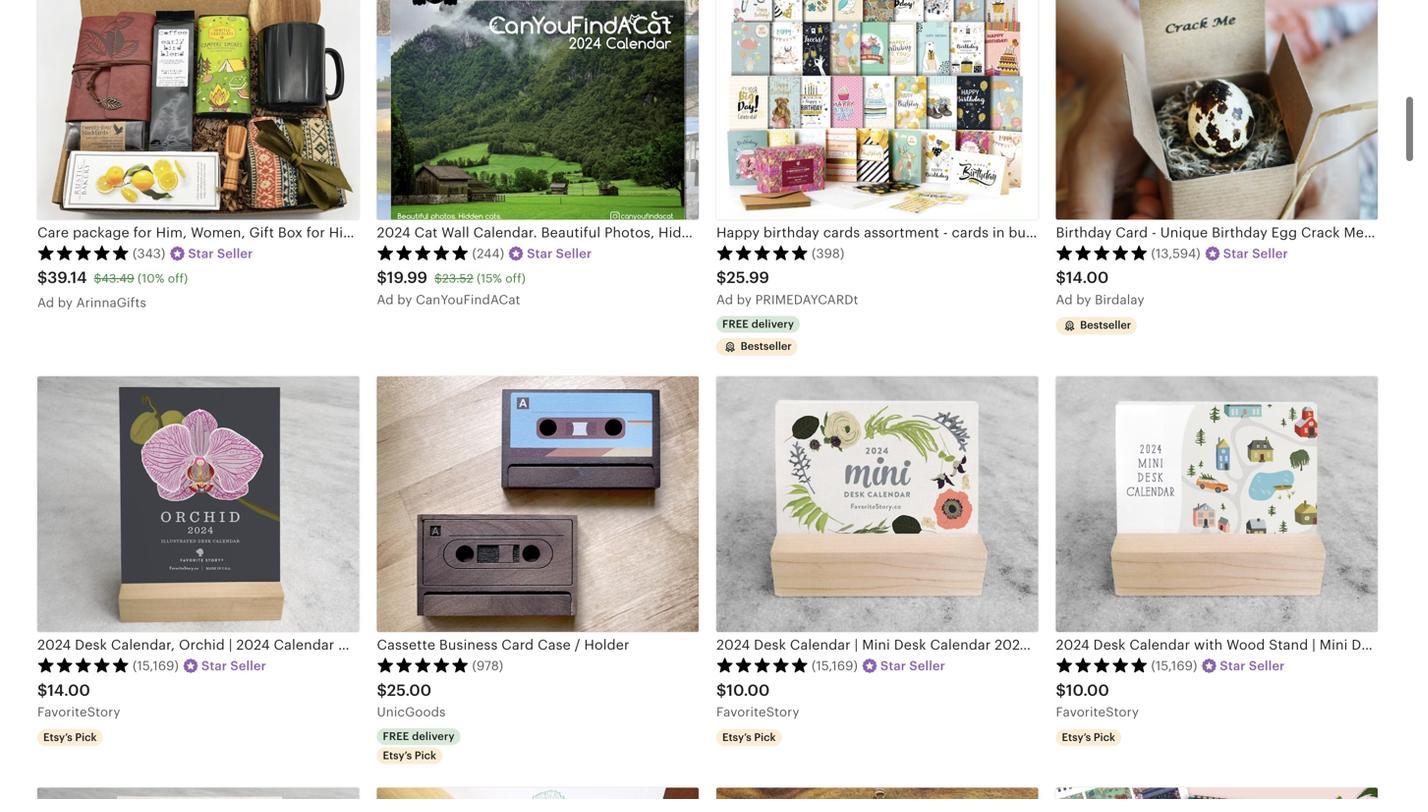 Task type: describe. For each thing, give the bounding box(es) containing it.
14.00 for $ 14.00 a d b y birdalay
[[1066, 269, 1109, 287]]

5 out of 5 stars image for the cassette business card case / holder image
[[377, 657, 469, 673]]

etsy's pick for 5 out of 5 stars image for 2024 desk calendar | mini desk calendar 2024 | monthly calendar, small desk calendar | stocking stuffer, wildflower  || favorite story image
[[722, 731, 776, 744]]

25.00
[[387, 681, 432, 699]]

pick for "2024 desk calendar, orchid | 2024 calendar with stand | floral desk calendar 2024, standard size  | easel desk calendar | favorite story" image
[[75, 731, 97, 744]]

seller for 2024 desk calendar | mini desk calendar 2024 | monthly calendar, small desk calendar | stocking stuffer, wildflower  || favorite story image
[[910, 659, 946, 673]]

$ inside $ 14.00 a d b y birdalay
[[1056, 269, 1066, 287]]

a inside $ 14.00 a d b y birdalay
[[1056, 292, 1065, 307]]

card
[[502, 637, 534, 653]]

5 out of 5 stars image for 2024 desk calendar | mini desk calendar 2024 | monthly calendar, small desk calendar | stocking stuffer, wildflower  || favorite story image
[[717, 657, 809, 673]]

seller for "2024 desk calendar, orchid | 2024 calendar with stand | floral desk calendar 2024, standard size  | easel desk calendar | favorite story" image
[[230, 659, 266, 673]]

star seller for 5 out of 5 stars image for 2024 desk calendar | mini desk calendar 2024 | monthly calendar, small desk calendar | stocking stuffer, wildflower  || favorite story image
[[881, 659, 946, 673]]

1 horizontal spatial bestseller
[[1080, 319, 1132, 331]]

(10%
[[138, 272, 165, 285]]

etsy's for 5 out of 5 stars image corresponding to "2024 desk calendar, orchid | 2024 calendar with stand | floral desk calendar 2024, standard size  | easel desk calendar | favorite story" image
[[43, 731, 72, 744]]

d inside $ 25.99 a d b y primedaycardt
[[725, 292, 733, 307]]

$ 14.00 a d b y birdalay
[[1056, 269, 1145, 307]]

birdalay
[[1095, 292, 1145, 307]]

star for care package for him, women, gift box for him, hygge gift box, gift for men, get well gifts for women, thinking of you him, thank you gift image
[[188, 246, 214, 261]]

star for 'birthday card - unique birthday egg crack me! - custom birthday card - happy birthday pun - birthday gift - boyfriend birthday card' image
[[1224, 246, 1249, 261]]

cassette business card case / holder
[[377, 637, 630, 653]]

2024 desk calendar | mini desk calendar 2024 | monthly calendar, small desk calendar | stocking stuffer, wildflower  || favorite story image
[[717, 377, 1039, 632]]

cassette business card case / holder image
[[377, 377, 699, 632]]

2024 desk calendar with wood stand | mini desk calendar 2024 | flip calendar | small desk calendar | stocking stuffer  || favorite story image
[[1056, 377, 1378, 632]]

23.52
[[442, 272, 474, 285]]

(15,169) for "2024 desk calendar, orchid | 2024 calendar with stand | floral desk calendar 2024, standard size  | easel desk calendar | favorite story" image
[[133, 659, 179, 673]]

$ inside $ 25.99 a d b y primedaycardt
[[717, 269, 727, 287]]

birthday card - unique birthday egg crack me! - custom birthday card - happy birthday pun - birthday gift - boyfriend birthday card image
[[1056, 0, 1378, 220]]

seller for care package for him, women, gift box for him, hygge gift box, gift for men, get well gifts for women, thinking of you him, thank you gift image
[[217, 246, 253, 261]]

etsy's for 5 out of 5 stars image related to 2024 desk calendar with wood stand | mini desk calendar 2024 | flip calendar | small desk calendar | stocking stuffer  || favorite story image
[[1062, 731, 1091, 744]]

5 out of 5 stars image for "2024 desk calendar, orchid | 2024 calendar with stand | floral desk calendar 2024, standard size  | easel desk calendar | favorite story" image
[[37, 657, 130, 673]]

$ 25.99 a d b y primedaycardt
[[717, 269, 859, 307]]

off) for 19.99
[[506, 272, 526, 285]]

star for 2024 cat wall calendar. beautiful photos, hidden cats. unique gift idea. 12-months of fun. sturdy paper. opened 11x17 inch.
[[527, 246, 553, 261]]

pick for 2024 desk calendar with wood stand | mini desk calendar 2024 | flip calendar | small desk calendar | stocking stuffer  || favorite story image
[[1094, 731, 1116, 744]]

arinnagifts
[[76, 295, 146, 310]]

star seller for 5 out of 5 stars image corresponding to "2024 desk calendar, orchid | 2024 calendar with stand | floral desk calendar 2024, standard size  | easel desk calendar | favorite story" image
[[201, 659, 266, 673]]

star for 2024 desk calendar | mini desk calendar 2024 | monthly calendar, small desk calendar | stocking stuffer, wildflower  || favorite story image
[[881, 659, 906, 673]]

etsy's for 5 out of 5 stars image for 2024 desk calendar | mini desk calendar 2024 | monthly calendar, small desk calendar | stocking stuffer, wildflower  || favorite story image
[[722, 731, 752, 744]]

star for 2024 desk calendar with wood stand | mini desk calendar 2024 | flip calendar | small desk calendar | stocking stuffer  || favorite story image
[[1220, 659, 1246, 673]]

seller for 2024 desk calendar with wood stand | mini desk calendar 2024 | flip calendar | small desk calendar | stocking stuffer  || favorite story image
[[1249, 659, 1285, 673]]

a inside $ 25.99 a d b y primedaycardt
[[717, 292, 725, 307]]

etsy's inside free delivery etsy's pick
[[383, 750, 412, 762]]

d inside $ 19.99 $ 23.52 (15% off) a d b y canyoufindacat
[[386, 292, 394, 307]]

39.14
[[47, 269, 87, 287]]

star seller for 2024 cat wall calendar. beautiful photos, hidden cats. unique gift idea. 12-months of fun. sturdy paper. opened 11x17 inch. 5 out of 5 stars image
[[527, 246, 592, 261]]

b down 39.14
[[58, 295, 66, 310]]

free for free delivery
[[722, 318, 749, 330]]

ginkgo leaf  rubber stamp image
[[377, 788, 699, 799]]

$ 25.00 unicgoods
[[377, 681, 446, 719]]

care package for him, women, gift box for him, hygge gift box, gift for men, get well gifts for women, thinking of you him, thank you gift image
[[37, 0, 359, 220]]

delivery for free delivery
[[752, 318, 794, 330]]

y inside $ 25.99 a d b y primedaycardt
[[745, 292, 752, 307]]

delivery for free delivery etsy's pick
[[412, 730, 455, 743]]

a inside $ 19.99 $ 23.52 (15% off) a d b y canyoufindacat
[[377, 292, 386, 307]]

star for "2024 desk calendar, orchid | 2024 calendar with stand | floral desk calendar 2024, standard size  | easel desk calendar | favorite story" image
[[201, 659, 227, 673]]

a left arinnagifts at left top
[[37, 295, 46, 310]]



Task type: locate. For each thing, give the bounding box(es) containing it.
b down 19.99
[[397, 292, 406, 307]]

primedaycardt
[[756, 292, 859, 307]]

5 out of 5 stars image for 2024 desk calendar with wood stand | mini desk calendar 2024 | flip calendar | small desk calendar | stocking stuffer  || favorite story image
[[1056, 657, 1149, 673]]

2024 desk calendar, orchid | 2024 calendar with stand | floral desk calendar 2024, standard size  | easel desk calendar | favorite story image
[[37, 377, 359, 632]]

1 off) from the left
[[168, 272, 188, 285]]

bestseller down free delivery on the top
[[741, 340, 792, 352]]

5 out of 5 stars image for care package for him, women, gift box for him, hygge gift box, gift for men, get well gifts for women, thinking of you him, thank you gift image
[[37, 245, 130, 261]]

seller
[[217, 246, 253, 261], [556, 246, 592, 261], [1253, 246, 1289, 261], [230, 659, 266, 673], [910, 659, 946, 673], [1249, 659, 1285, 673]]

0 vertical spatial delivery
[[752, 318, 794, 330]]

1 horizontal spatial 14.00
[[1066, 269, 1109, 287]]

favoritestory for 5 out of 5 stars image for 2024 desk calendar | mini desk calendar 2024 | monthly calendar, small desk calendar | stocking stuffer, wildflower  || favorite story image
[[717, 705, 800, 719]]

off) inside $ 39.14 $ 43.49 (10% off)
[[168, 272, 188, 285]]

14.00
[[1066, 269, 1109, 287], [47, 681, 90, 699]]

0 horizontal spatial 10.00
[[727, 681, 770, 699]]

43.49
[[101, 272, 134, 285]]

d down 25.99
[[725, 292, 733, 307]]

(15%
[[477, 272, 502, 285]]

$ 10.00 favoritestory for 5 out of 5 stars image related to 2024 desk calendar with wood stand | mini desk calendar 2024 | flip calendar | small desk calendar | stocking stuffer  || favorite story image
[[1056, 681, 1139, 719]]

y down 39.14
[[66, 295, 73, 310]]

0 horizontal spatial off)
[[168, 272, 188, 285]]

0 horizontal spatial etsy's pick
[[43, 731, 97, 744]]

0 horizontal spatial delivery
[[412, 730, 455, 743]]

10.00
[[727, 681, 770, 699], [1066, 681, 1110, 699]]

1 (15,169) from the left
[[133, 659, 179, 673]]

seller for 2024 cat wall calendar. beautiful photos, hidden cats. unique gift idea. 12-months of fun. sturdy paper. opened 11x17 inch.
[[556, 246, 592, 261]]

happy birthday cards assortment - cards in bulk -  40 pack unique designs with envelopes - birthday card men women kids - greetings inside image
[[717, 0, 1039, 220]]

/
[[575, 637, 581, 653]]

d down 39.14
[[46, 295, 54, 310]]

2 horizontal spatial (15,169)
[[1152, 659, 1198, 673]]

1 vertical spatial bestseller
[[741, 340, 792, 352]]

2 10.00 from the left
[[1066, 681, 1110, 699]]

delivery down $ 25.99 a d b y primedaycardt
[[752, 318, 794, 330]]

star seller for 5 out of 5 stars image related to 2024 desk calendar with wood stand | mini desk calendar 2024 | flip calendar | small desk calendar | stocking stuffer  || favorite story image
[[1220, 659, 1285, 673]]

etsy's
[[43, 731, 72, 744], [722, 731, 752, 744], [1062, 731, 1091, 744], [383, 750, 412, 762]]

seller for 'birthday card - unique birthday egg crack me! - custom birthday card - happy birthday pun - birthday gift - boyfriend birthday card' image
[[1253, 246, 1289, 261]]

2024 wall calendar of nature and wildlife art image
[[1056, 788, 1378, 799]]

bestseller
[[1080, 319, 1132, 331], [741, 340, 792, 352]]

free down the unicgoods
[[383, 730, 409, 743]]

star seller
[[188, 246, 253, 261], [527, 246, 592, 261], [1224, 246, 1289, 261], [201, 659, 266, 673], [881, 659, 946, 673], [1220, 659, 1285, 673]]

off) right the (10%
[[168, 272, 188, 285]]

$ 14.00 favoritestory
[[37, 681, 120, 719]]

(978)
[[472, 659, 503, 673]]

1 vertical spatial free
[[383, 730, 409, 743]]

3 etsy's pick from the left
[[1062, 731, 1116, 744]]

y inside $ 14.00 a d b y birdalay
[[1085, 292, 1092, 307]]

1 horizontal spatial free
[[722, 318, 749, 330]]

delivery down the unicgoods
[[412, 730, 455, 743]]

$ 19.99 $ 23.52 (15% off) a d b y canyoufindacat
[[377, 269, 526, 307]]

2 off) from the left
[[506, 272, 526, 285]]

(244)
[[472, 246, 504, 261]]

pick
[[75, 731, 97, 744], [754, 731, 776, 744], [1094, 731, 1116, 744], [415, 750, 436, 762]]

$ 39.14 $ 43.49 (10% off)
[[37, 269, 188, 287]]

delivery inside free delivery etsy's pick
[[412, 730, 455, 743]]

1 horizontal spatial etsy's pick
[[722, 731, 776, 744]]

a left birdalay
[[1056, 292, 1065, 307]]

y left birdalay
[[1085, 292, 1092, 307]]

y inside $ 19.99 $ 23.52 (15% off) a d b y canyoufindacat
[[405, 292, 412, 307]]

10.00 for 5 out of 5 stars image related to 2024 desk calendar with wood stand | mini desk calendar 2024 | flip calendar | small desk calendar | stocking stuffer  || favorite story image
[[1066, 681, 1110, 699]]

0 vertical spatial free
[[722, 318, 749, 330]]

free delivery etsy's pick
[[383, 730, 455, 762]]

1 horizontal spatial $ 10.00 favoritestory
[[1056, 681, 1139, 719]]

free for free delivery etsy's pick
[[383, 730, 409, 743]]

0 vertical spatial bestseller
[[1080, 319, 1132, 331]]

5 out of 5 stars image for 'birthday card - unique birthday egg crack me! - custom birthday card - happy birthday pun - birthday gift - boyfriend birthday card' image
[[1056, 245, 1149, 261]]

b inside $ 25.99 a d b y primedaycardt
[[737, 292, 745, 307]]

0 vertical spatial 14.00
[[1066, 269, 1109, 287]]

$ 10.00 favoritestory
[[717, 681, 800, 719], [1056, 681, 1139, 719]]

14.00 for $ 14.00 favoritestory
[[47, 681, 90, 699]]

bestseller down birdalay
[[1080, 319, 1132, 331]]

case
[[538, 637, 571, 653]]

1 horizontal spatial delivery
[[752, 318, 794, 330]]

(343)
[[133, 246, 166, 261]]

a d b y arinnagifts
[[37, 295, 146, 310]]

b
[[397, 292, 406, 307], [737, 292, 745, 307], [1077, 292, 1085, 307], [58, 295, 66, 310]]

5 out of 5 stars image
[[37, 245, 130, 261], [377, 245, 469, 261], [717, 245, 809, 261], [1056, 245, 1149, 261], [37, 657, 130, 673], [377, 657, 469, 673], [717, 657, 809, 673], [1056, 657, 1149, 673]]

1 etsy's pick from the left
[[43, 731, 97, 744]]

1 vertical spatial 14.00
[[47, 681, 90, 699]]

0 horizontal spatial bestseller
[[741, 340, 792, 352]]

pick inside free delivery etsy's pick
[[415, 750, 436, 762]]

free
[[722, 318, 749, 330], [383, 730, 409, 743]]

delivery
[[752, 318, 794, 330], [412, 730, 455, 743]]

(13,594)
[[1152, 246, 1201, 261]]

etsy's pick for 5 out of 5 stars image corresponding to "2024 desk calendar, orchid | 2024 calendar with stand | floral desk calendar 2024, standard size  | easel desk calendar | favorite story" image
[[43, 731, 97, 744]]

1 horizontal spatial (15,169)
[[812, 659, 858, 673]]

$ inside $ 39.14 $ 43.49 (10% off)
[[94, 272, 101, 285]]

favoritestory for 5 out of 5 stars image related to 2024 desk calendar with wood stand | mini desk calendar 2024 | flip calendar | small desk calendar | stocking stuffer  || favorite story image
[[1056, 705, 1139, 719]]

1 favoritestory from the left
[[37, 705, 120, 719]]

etsy's pick
[[43, 731, 97, 744], [722, 731, 776, 744], [1062, 731, 1116, 744]]

d down 19.99
[[386, 292, 394, 307]]

14.00 inside $ 14.00 favoritestory
[[47, 681, 90, 699]]

$ inside $ 14.00 favoritestory
[[37, 681, 47, 699]]

off) right '(15%' on the left
[[506, 272, 526, 285]]

off) inside $ 19.99 $ 23.52 (15% off) a d b y canyoufindacat
[[506, 272, 526, 285]]

19.99
[[387, 269, 428, 287]]

1 $ 10.00 favoritestory from the left
[[717, 681, 800, 719]]

14.00 inside $ 14.00 a d b y birdalay
[[1066, 269, 1109, 287]]

free down 25.99
[[722, 318, 749, 330]]

a
[[377, 292, 386, 307], [717, 292, 725, 307], [1056, 292, 1065, 307], [37, 295, 46, 310]]

(15,169) for 2024 desk calendar with wood stand | mini desk calendar 2024 | flip calendar | small desk calendar | stocking stuffer  || favorite story image
[[1152, 659, 1198, 673]]

(15,169) for 2024 desk calendar | mini desk calendar 2024 | monthly calendar, small desk calendar | stocking stuffer, wildflower  || favorite story image
[[812, 659, 858, 673]]

3 (15,169) from the left
[[1152, 659, 1198, 673]]

b down 25.99
[[737, 292, 745, 307]]

d inside $ 14.00 a d b y birdalay
[[1065, 292, 1073, 307]]

business
[[439, 637, 498, 653]]

2 horizontal spatial etsy's pick
[[1062, 731, 1116, 744]]

0 horizontal spatial free
[[383, 730, 409, 743]]

canyoufindacat
[[416, 292, 521, 307]]

3 favoritestory from the left
[[1056, 705, 1139, 719]]

star seller for 5 out of 5 stars image corresponding to care package for him, women, gift box for him, hygge gift box, gift for men, get well gifts for women, thinking of you him, thank you gift image
[[188, 246, 253, 261]]

y
[[405, 292, 412, 307], [745, 292, 752, 307], [1085, 292, 1092, 307], [66, 295, 73, 310]]

$ inside the $ 25.00 unicgoods
[[377, 681, 387, 699]]

wildflower desk calendar 2024 | 2024 desk calendar | 2024 calendar with wood stand, standard size | floral calendar image
[[37, 788, 359, 799]]

2024 garden calendar.  5x7 inches. image
[[717, 788, 1039, 799]]

favoritestory
[[37, 705, 120, 719], [717, 705, 800, 719], [1056, 705, 1139, 719]]

star
[[188, 246, 214, 261], [527, 246, 553, 261], [1224, 246, 1249, 261], [201, 659, 227, 673], [881, 659, 906, 673], [1220, 659, 1246, 673]]

0 horizontal spatial $ 10.00 favoritestory
[[717, 681, 800, 719]]

off) for 39.14
[[168, 272, 188, 285]]

2 etsy's pick from the left
[[722, 731, 776, 744]]

d
[[386, 292, 394, 307], [725, 292, 733, 307], [1065, 292, 1073, 307], [46, 295, 54, 310]]

1 horizontal spatial favoritestory
[[717, 705, 800, 719]]

25.99
[[727, 269, 770, 287]]

5 out of 5 stars image for "happy birthday cards assortment - cards in bulk -  40 pack unique designs with envelopes - birthday card men women kids - greetings inside" image
[[717, 245, 809, 261]]

5 out of 5 stars image for 2024 cat wall calendar. beautiful photos, hidden cats. unique gift idea. 12-months of fun. sturdy paper. opened 11x17 inch.
[[377, 245, 469, 261]]

free delivery
[[722, 318, 794, 330]]

y down 25.99
[[745, 292, 752, 307]]

1 vertical spatial delivery
[[412, 730, 455, 743]]

b left birdalay
[[1077, 292, 1085, 307]]

$ 10.00 favoritestory for 5 out of 5 stars image for 2024 desk calendar | mini desk calendar 2024 | monthly calendar, small desk calendar | stocking stuffer, wildflower  || favorite story image
[[717, 681, 800, 719]]

cassette
[[377, 637, 436, 653]]

0 horizontal spatial favoritestory
[[37, 705, 120, 719]]

0 horizontal spatial 14.00
[[47, 681, 90, 699]]

off)
[[168, 272, 188, 285], [506, 272, 526, 285]]

1 horizontal spatial 10.00
[[1066, 681, 1110, 699]]

a up free delivery on the top
[[717, 292, 725, 307]]

2024 cat wall calendar. beautiful photos, hidden cats. unique gift idea. 12-months of fun. sturdy paper. opened 11x17 inch. image
[[377, 0, 699, 220]]

1 horizontal spatial off)
[[506, 272, 526, 285]]

free inside free delivery etsy's pick
[[383, 730, 409, 743]]

b inside $ 14.00 a d b y birdalay
[[1077, 292, 1085, 307]]

holder
[[584, 637, 630, 653]]

b inside $ 19.99 $ 23.52 (15% off) a d b y canyoufindacat
[[397, 292, 406, 307]]

2 favoritestory from the left
[[717, 705, 800, 719]]

2 horizontal spatial favoritestory
[[1056, 705, 1139, 719]]

2 $ 10.00 favoritestory from the left
[[1056, 681, 1139, 719]]

y down 19.99
[[405, 292, 412, 307]]

2 (15,169) from the left
[[812, 659, 858, 673]]

favoritestory for 5 out of 5 stars image corresponding to "2024 desk calendar, orchid | 2024 calendar with stand | floral desk calendar 2024, standard size  | easel desk calendar | favorite story" image
[[37, 705, 120, 719]]

pick for 2024 desk calendar | mini desk calendar 2024 | monthly calendar, small desk calendar | stocking stuffer, wildflower  || favorite story image
[[754, 731, 776, 744]]

(398)
[[812, 246, 845, 261]]

1 10.00 from the left
[[727, 681, 770, 699]]

10.00 for 5 out of 5 stars image for 2024 desk calendar | mini desk calendar 2024 | monthly calendar, small desk calendar | stocking stuffer, wildflower  || favorite story image
[[727, 681, 770, 699]]

star seller for 5 out of 5 stars image associated with 'birthday card - unique birthday egg crack me! - custom birthday card - happy birthday pun - birthday gift - boyfriend birthday card' image
[[1224, 246, 1289, 261]]

etsy's pick for 5 out of 5 stars image related to 2024 desk calendar with wood stand | mini desk calendar 2024 | flip calendar | small desk calendar | stocking stuffer  || favorite story image
[[1062, 731, 1116, 744]]

0 horizontal spatial (15,169)
[[133, 659, 179, 673]]

(15,169)
[[133, 659, 179, 673], [812, 659, 858, 673], [1152, 659, 1198, 673]]

$
[[37, 269, 47, 287], [377, 269, 387, 287], [717, 269, 727, 287], [1056, 269, 1066, 287], [94, 272, 101, 285], [435, 272, 442, 285], [37, 681, 47, 699], [377, 681, 387, 699], [717, 681, 727, 699], [1056, 681, 1066, 699]]

d left birdalay
[[1065, 292, 1073, 307]]

unicgoods
[[377, 705, 446, 719]]

a left canyoufindacat
[[377, 292, 386, 307]]



Task type: vqa. For each thing, say whether or not it's contained in the screenshot.
(244)
yes



